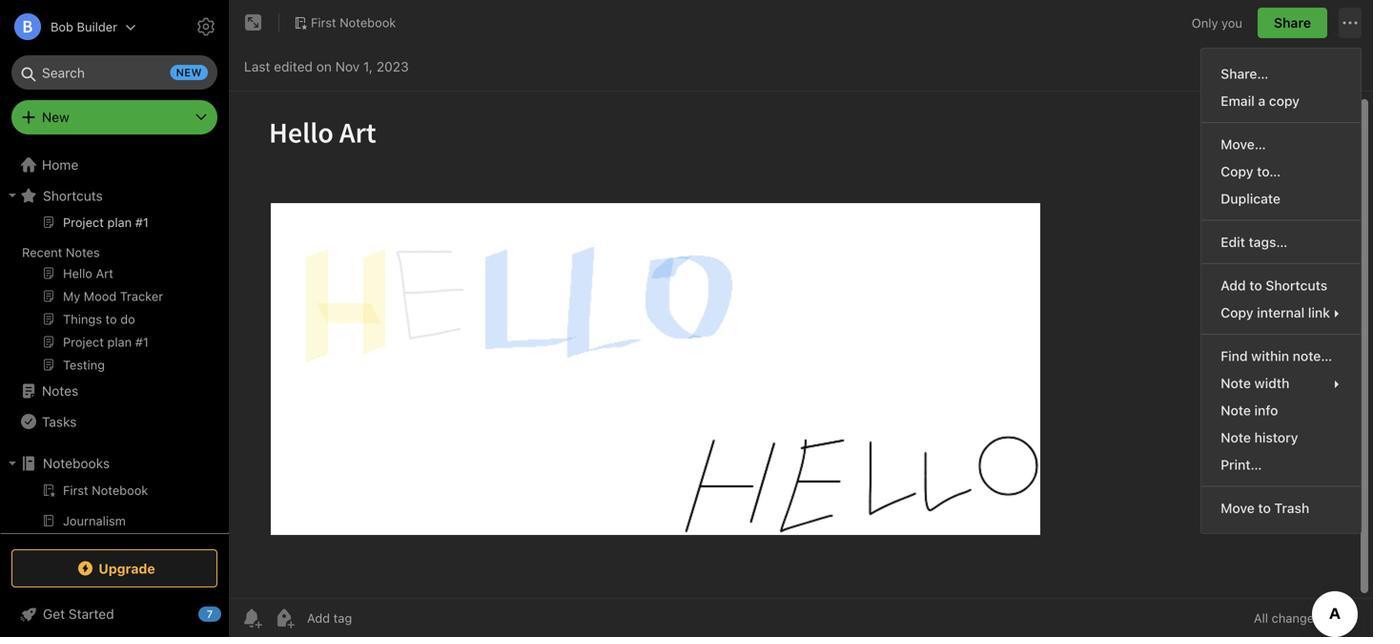 Task type: describe. For each thing, give the bounding box(es) containing it.
trash
[[1275, 500, 1310, 516]]

new button
[[11, 100, 218, 135]]

upgrade
[[99, 561, 155, 576]]

upgrade button
[[11, 550, 218, 588]]

info
[[1255, 403, 1279, 418]]

a
[[1259, 93, 1266, 109]]

notes link
[[0, 376, 220, 406]]

bob
[[51, 20, 73, 34]]

recent notes
[[22, 245, 100, 260]]

share button
[[1258, 8, 1328, 38]]

More actions field
[[1339, 8, 1362, 38]]

nov
[[335, 59, 360, 74]]

note for note history
[[1221, 430, 1252, 446]]

copy to…
[[1221, 164, 1282, 179]]

move…
[[1221, 136, 1267, 152]]

move… link
[[1202, 131, 1361, 158]]

new
[[42, 109, 69, 125]]

dropdown list menu
[[1202, 60, 1361, 522]]

recent notes group
[[0, 211, 220, 384]]

more actions image
[[1339, 11, 1362, 34]]

expand note image
[[242, 11, 265, 34]]

duplicate link
[[1202, 185, 1361, 212]]

note width
[[1221, 375, 1290, 391]]

note for note info
[[1221, 403, 1252, 418]]

add
[[1221, 278, 1247, 293]]

note window element
[[229, 0, 1374, 637]]

shortcuts button
[[0, 180, 220, 211]]

find within note…
[[1221, 348, 1333, 364]]

2023
[[377, 59, 409, 74]]

share… link
[[1202, 60, 1361, 87]]

shortcuts inside dropdown list menu
[[1266, 278, 1328, 293]]

add tag image
[[273, 607, 296, 630]]

copy for copy internal link
[[1221, 305, 1254, 321]]

edit tags…
[[1221, 234, 1288, 250]]

link
[[1309, 305, 1331, 321]]

get started
[[43, 606, 114, 622]]

history
[[1255, 430, 1299, 446]]

note history link
[[1202, 424, 1361, 451]]

shortcuts inside button
[[43, 188, 103, 203]]

edit
[[1221, 234, 1246, 250]]

all
[[1254, 611, 1269, 625]]

note info
[[1221, 403, 1279, 418]]

last
[[244, 59, 270, 74]]

Help and Learning task checklist field
[[0, 599, 229, 630]]

note width link
[[1202, 370, 1361, 397]]

home
[[42, 157, 78, 173]]

note…
[[1293, 348, 1333, 364]]

Search text field
[[25, 55, 204, 90]]

tree containing home
[[0, 150, 229, 637]]

duplicate
[[1221, 191, 1281, 207]]

copy internal link link
[[1202, 299, 1361, 326]]

all changes saved
[[1254, 611, 1359, 625]]

notebooks
[[43, 456, 110, 471]]

notebook
[[340, 15, 396, 30]]

tasks
[[42, 414, 77, 430]]

new search field
[[25, 55, 208, 90]]

to…
[[1258, 164, 1282, 179]]

notes inside group
[[66, 245, 100, 260]]

home link
[[0, 150, 229, 180]]



Task type: vqa. For each thing, say whether or not it's contained in the screenshot.
the top the Copy
yes



Task type: locate. For each thing, give the bounding box(es) containing it.
note history
[[1221, 430, 1299, 446]]

2 vertical spatial note
[[1221, 430, 1252, 446]]

notes up the tasks
[[42, 383, 78, 399]]

settings image
[[195, 15, 218, 38]]

builder
[[77, 20, 117, 34]]

find within note… link
[[1202, 343, 1361, 370]]

1 vertical spatial notes
[[42, 383, 78, 399]]

note down find
[[1221, 375, 1252, 391]]

shortcuts
[[43, 188, 103, 203], [1266, 278, 1328, 293]]

1,
[[363, 59, 373, 74]]

1 vertical spatial note
[[1221, 403, 1252, 418]]

first notebook
[[311, 15, 396, 30]]

tree
[[0, 150, 229, 637]]

0 horizontal spatial shortcuts
[[43, 188, 103, 203]]

to right move
[[1259, 500, 1272, 516]]

move to trash
[[1221, 500, 1310, 516]]

started
[[69, 606, 114, 622]]

add to shortcuts
[[1221, 278, 1328, 293]]

only
[[1192, 16, 1219, 30]]

copy
[[1221, 164, 1254, 179], [1221, 305, 1254, 321]]

bob builder
[[51, 20, 117, 34]]

last edited on nov 1, 2023
[[244, 59, 409, 74]]

add to shortcuts link
[[1202, 272, 1361, 299]]

email a copy link
[[1202, 87, 1361, 114]]

within
[[1252, 348, 1290, 364]]

to right add
[[1250, 278, 1263, 293]]

copy inside field
[[1221, 305, 1254, 321]]

on
[[316, 59, 332, 74]]

copy down the move… on the top
[[1221, 164, 1254, 179]]

tags…
[[1249, 234, 1288, 250]]

saved
[[1325, 611, 1359, 625]]

changes
[[1272, 611, 1321, 625]]

2 copy from the top
[[1221, 305, 1254, 321]]

edited
[[274, 59, 313, 74]]

expand notebooks image
[[5, 456, 20, 471]]

edit tags… link
[[1202, 228, 1361, 256]]

Add tag field
[[305, 610, 448, 626]]

Copy internal link field
[[1202, 299, 1361, 326]]

shortcuts down home
[[43, 188, 103, 203]]

0 vertical spatial shortcuts
[[43, 188, 103, 203]]

Account field
[[0, 8, 136, 46]]

notebooks link
[[0, 448, 220, 479]]

email
[[1221, 93, 1255, 109]]

1 vertical spatial to
[[1259, 500, 1272, 516]]

1 vertical spatial copy
[[1221, 305, 1254, 321]]

note up the print…
[[1221, 430, 1252, 446]]

new
[[176, 66, 202, 79]]

to for add
[[1250, 278, 1263, 293]]

notes
[[66, 245, 100, 260], [42, 383, 78, 399]]

find
[[1221, 348, 1248, 364]]

internal
[[1258, 305, 1305, 321]]

Note Editor text field
[[229, 92, 1374, 598]]

note info link
[[1202, 397, 1361, 424]]

1 horizontal spatial shortcuts
[[1266, 278, 1328, 293]]

get
[[43, 606, 65, 622]]

print… link
[[1202, 451, 1361, 478]]

note for note width
[[1221, 375, 1252, 391]]

Note width field
[[1202, 370, 1361, 397]]

tasks button
[[0, 406, 220, 437]]

to
[[1250, 278, 1263, 293], [1259, 500, 1272, 516]]

only you
[[1192, 16, 1243, 30]]

note
[[1221, 375, 1252, 391], [1221, 403, 1252, 418], [1221, 430, 1252, 446]]

1 vertical spatial shortcuts
[[1266, 278, 1328, 293]]

1 copy from the top
[[1221, 164, 1254, 179]]

shortcuts up copy internal link link on the right of the page
[[1266, 278, 1328, 293]]

width
[[1255, 375, 1290, 391]]

move
[[1221, 500, 1255, 516]]

you
[[1222, 16, 1243, 30]]

copy internal link
[[1221, 305, 1331, 321]]

0 vertical spatial copy
[[1221, 164, 1254, 179]]

share
[[1275, 15, 1312, 31]]

move to trash link
[[1202, 495, 1361, 522]]

note inside "field"
[[1221, 375, 1252, 391]]

first notebook button
[[287, 10, 403, 36]]

to for move
[[1259, 500, 1272, 516]]

copy to… link
[[1202, 158, 1361, 185]]

print…
[[1221, 457, 1263, 473]]

first
[[311, 15, 336, 30]]

email a copy
[[1221, 93, 1300, 109]]

recent
[[22, 245, 62, 260]]

3 note from the top
[[1221, 430, 1252, 446]]

notes right the recent at the top left of the page
[[66, 245, 100, 260]]

add a reminder image
[[240, 607, 263, 630]]

copy down add
[[1221, 305, 1254, 321]]

0 vertical spatial note
[[1221, 375, 1252, 391]]

copy for copy to…
[[1221, 164, 1254, 179]]

0 vertical spatial notes
[[66, 245, 100, 260]]

7
[[207, 608, 213, 621]]

click to collapse image
[[222, 602, 236, 625]]

note left info
[[1221, 403, 1252, 418]]

1 note from the top
[[1221, 375, 1252, 391]]

0 vertical spatial to
[[1250, 278, 1263, 293]]

group
[[0, 479, 220, 571]]

2 note from the top
[[1221, 403, 1252, 418]]

share…
[[1221, 66, 1269, 82]]

copy
[[1270, 93, 1300, 109]]



